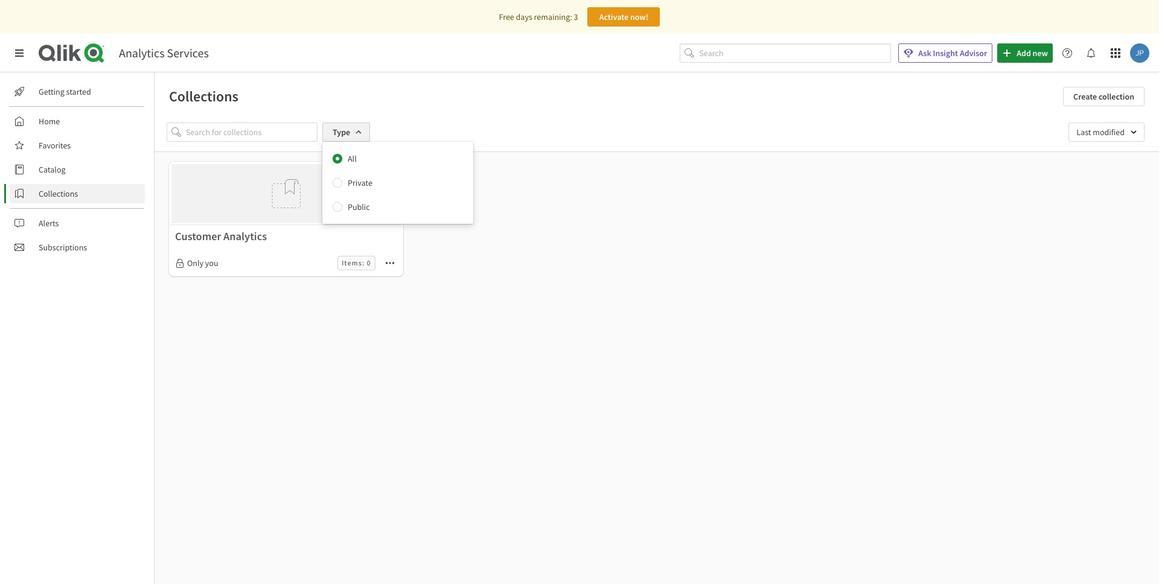 Task type: describe. For each thing, give the bounding box(es) containing it.
activate now!
[[600, 11, 649, 22]]

activate now! link
[[588, 7, 660, 27]]

catalog link
[[10, 160, 145, 179]]

alerts link
[[10, 214, 145, 233]]

0
[[367, 259, 371, 268]]

all
[[348, 153, 357, 164]]

0 vertical spatial analytics
[[119, 45, 165, 60]]

ask
[[919, 48, 932, 59]]

started
[[66, 86, 91, 97]]

free days remaining: 3
[[499, 11, 578, 22]]

add
[[1017, 48, 1031, 59]]

customer analytics
[[175, 230, 267, 244]]

modified
[[1093, 127, 1125, 138]]

home link
[[10, 112, 145, 131]]

james peterson image
[[1131, 43, 1150, 63]]

ask insight advisor
[[919, 48, 988, 59]]

services
[[167, 45, 209, 60]]

getting started link
[[10, 82, 145, 101]]

analytics services element
[[119, 45, 209, 60]]

favorites link
[[10, 136, 145, 155]]

last
[[1077, 127, 1092, 138]]

advisor
[[960, 48, 988, 59]]

navigation pane element
[[0, 77, 154, 262]]

filters region
[[155, 113, 1160, 224]]

Search text field
[[700, 43, 892, 63]]



Task type: vqa. For each thing, say whether or not it's contained in the screenshot.
department,
no



Task type: locate. For each thing, give the bounding box(es) containing it.
getting started
[[39, 86, 91, 97]]

1 vertical spatial analytics
[[223, 230, 267, 244]]

create collection
[[1074, 91, 1135, 102]]

1 vertical spatial collections
[[39, 188, 78, 199]]

analytics left services
[[119, 45, 165, 60]]

getting
[[39, 86, 65, 97]]

items: 0
[[342, 259, 371, 268]]

favorites
[[39, 140, 71, 151]]

0 horizontal spatial analytics
[[119, 45, 165, 60]]

home
[[39, 116, 60, 127]]

ask insight advisor button
[[899, 43, 993, 63]]

collections link
[[10, 184, 145, 204]]

add new
[[1017, 48, 1048, 59]]

analytics right customer
[[223, 230, 267, 244]]

last modified
[[1077, 127, 1125, 138]]

type
[[333, 127, 350, 138]]

collections
[[169, 87, 239, 106], [39, 188, 78, 199]]

subscriptions link
[[10, 238, 145, 257]]

only
[[187, 258, 204, 269]]

items:
[[342, 259, 365, 268]]

1 horizontal spatial collections
[[169, 87, 239, 106]]

customer
[[175, 230, 221, 244]]

public
[[348, 202, 370, 213]]

private
[[348, 178, 373, 188]]

you
[[205, 258, 218, 269]]

0 horizontal spatial collections
[[39, 188, 78, 199]]

0 vertical spatial collections
[[169, 87, 239, 106]]

now!
[[630, 11, 649, 22]]

3
[[574, 11, 578, 22]]

Last modified field
[[1069, 123, 1145, 142]]

searchbar element
[[680, 43, 892, 63]]

alerts
[[39, 218, 59, 229]]

collection
[[1099, 91, 1135, 102]]

days
[[516, 11, 533, 22]]

create
[[1074, 91, 1097, 102]]

create collection button
[[1064, 87, 1145, 106]]

subscriptions
[[39, 242, 87, 253]]

more actions image
[[385, 259, 395, 268]]

1 horizontal spatial analytics
[[223, 230, 267, 244]]

type button
[[323, 123, 370, 142]]

collections down catalog
[[39, 188, 78, 199]]

collections down services
[[169, 87, 239, 106]]

type option group
[[323, 147, 473, 219]]

remaining:
[[534, 11, 572, 22]]

close sidebar menu image
[[14, 48, 24, 58]]

catalog
[[39, 164, 66, 175]]

new
[[1033, 48, 1048, 59]]

add new button
[[998, 43, 1053, 63]]

insight
[[933, 48, 959, 59]]

only you
[[187, 258, 218, 269]]

free
[[499, 11, 514, 22]]

activate
[[600, 11, 629, 22]]

analytics
[[119, 45, 165, 60], [223, 230, 267, 244]]

collections inside navigation pane element
[[39, 188, 78, 199]]

Search for collections text field
[[186, 123, 318, 142]]

analytics services
[[119, 45, 209, 60]]



